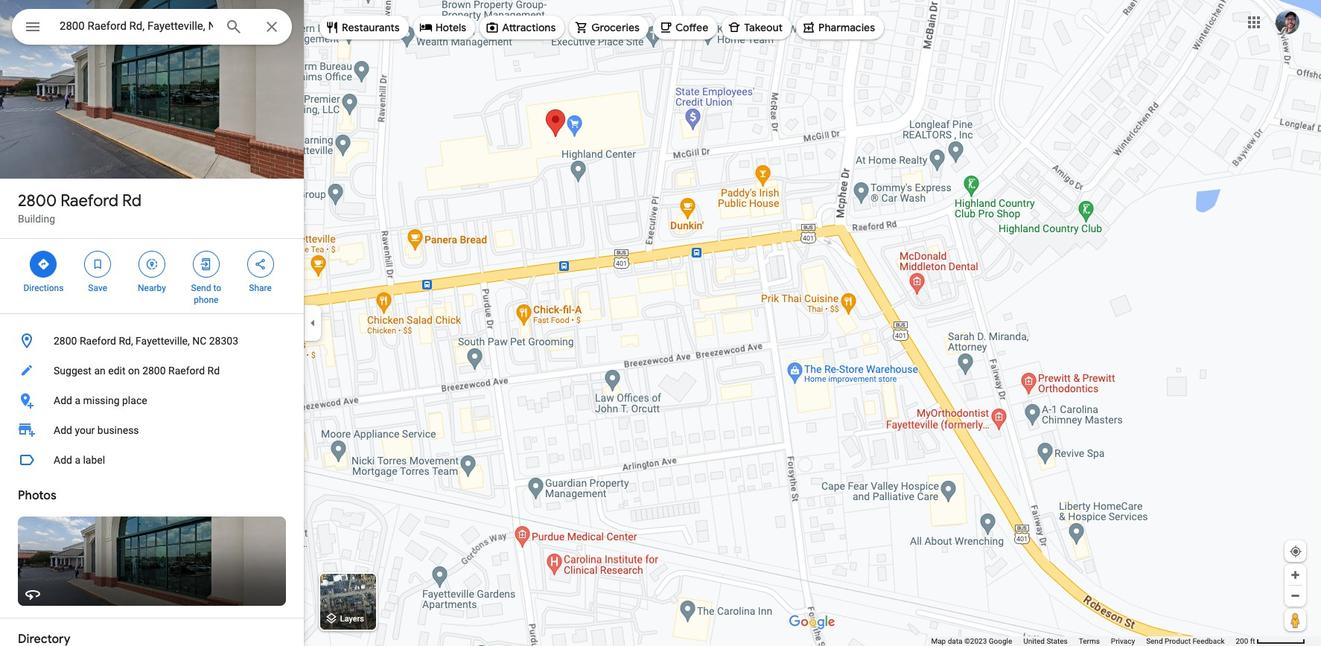 Task type: describe. For each thing, give the bounding box(es) containing it.
united
[[1024, 638, 1045, 646]]


[[24, 16, 42, 37]]

product
[[1165, 638, 1191, 646]]

hotels button
[[413, 10, 475, 45]]

2800 raeford rd building
[[18, 191, 142, 225]]

add your business
[[54, 425, 139, 437]]

©2023
[[965, 638, 987, 646]]

2800 for rd
[[18, 191, 57, 212]]

feedback
[[1193, 638, 1225, 646]]

map
[[931, 638, 946, 646]]

rd inside 2800 raeford rd building
[[122, 191, 142, 212]]

label
[[83, 454, 105, 466]]


[[37, 256, 50, 273]]

2800 raeford rd main content
[[0, 0, 304, 647]]

pharmacies button
[[796, 10, 884, 45]]

layers
[[340, 615, 364, 624]]

google maps element
[[0, 0, 1321, 647]]

suggest an edit on 2800 raeford rd button
[[0, 356, 304, 386]]

phone
[[194, 295, 219, 305]]

hotels
[[436, 21, 466, 34]]

attractions button
[[480, 10, 565, 45]]

200 ft
[[1236, 638, 1256, 646]]

groceries
[[592, 21, 640, 34]]

coffee
[[676, 21, 709, 34]]

terms
[[1079, 638, 1100, 646]]

terms button
[[1079, 637, 1100, 647]]

photos
[[18, 489, 56, 504]]

pharmacies
[[819, 21, 875, 34]]

28303
[[209, 335, 238, 347]]

 button
[[12, 9, 54, 48]]

2800 for rd,
[[54, 335, 77, 347]]


[[91, 256, 104, 273]]

fayetteville,
[[136, 335, 190, 347]]

raeford for rd
[[60, 191, 118, 212]]

suggest
[[54, 365, 92, 377]]

2 vertical spatial 2800
[[142, 365, 166, 377]]

suggest an edit on 2800 raeford rd
[[54, 365, 220, 377]]

coffee button
[[653, 10, 717, 45]]

business
[[97, 425, 139, 437]]

privacy
[[1111, 638, 1135, 646]]

 search field
[[12, 9, 292, 48]]

edit
[[108, 365, 126, 377]]

restaurants
[[342, 21, 400, 34]]

send for send to phone
[[191, 283, 211, 293]]

nearby
[[138, 283, 166, 293]]

send product feedback button
[[1147, 637, 1225, 647]]

200 ft button
[[1236, 638, 1306, 646]]

send to phone
[[191, 283, 221, 305]]

takeout button
[[722, 10, 792, 45]]

data
[[948, 638, 963, 646]]

raeford for rd,
[[80, 335, 116, 347]]

2800 raeford rd, fayetteville, nc 28303
[[54, 335, 238, 347]]

building
[[18, 213, 55, 225]]

add a missing place button
[[0, 386, 304, 416]]

show your location image
[[1289, 545, 1303, 559]]

add your business link
[[0, 416, 304, 445]]


[[145, 256, 159, 273]]


[[199, 256, 213, 273]]

send for send product feedback
[[1147, 638, 1163, 646]]

groceries button
[[569, 10, 649, 45]]

zoom out image
[[1290, 591, 1301, 602]]

add for add a label
[[54, 454, 72, 466]]



Task type: vqa. For each thing, say whether or not it's contained in the screenshot.
Pharmacies button
yes



Task type: locate. For each thing, give the bounding box(es) containing it.
raeford inside 2800 raeford rd building
[[60, 191, 118, 212]]

a left "label"
[[75, 454, 80, 466]]

add left "label"
[[54, 454, 72, 466]]

send inside button
[[1147, 638, 1163, 646]]

add a label button
[[0, 445, 304, 475]]

actions for 2800 raeford rd region
[[0, 239, 304, 314]]

united states button
[[1024, 637, 1068, 647]]

1 vertical spatial add
[[54, 425, 72, 437]]

privacy button
[[1111, 637, 1135, 647]]

an
[[94, 365, 106, 377]]

200
[[1236, 638, 1249, 646]]

3 add from the top
[[54, 454, 72, 466]]

google account: cj baylor  
(christian.baylor@adept.ai) image
[[1276, 10, 1300, 34]]

2800 up suggest
[[54, 335, 77, 347]]

a for label
[[75, 454, 80, 466]]

1 horizontal spatial rd
[[207, 365, 220, 377]]

2 add from the top
[[54, 425, 72, 437]]

1 vertical spatial 2800
[[54, 335, 77, 347]]

add for add your business
[[54, 425, 72, 437]]

2800 inside 2800 raeford rd building
[[18, 191, 57, 212]]

restaurants button
[[320, 10, 409, 45]]

your
[[75, 425, 95, 437]]

add for add a missing place
[[54, 395, 72, 407]]

2800 up building
[[18, 191, 57, 212]]

place
[[122, 395, 147, 407]]

1 add from the top
[[54, 395, 72, 407]]

on
[[128, 365, 140, 377]]

raeford left 'rd,'
[[80, 335, 116, 347]]

0 vertical spatial 2800
[[18, 191, 57, 212]]

add a missing place
[[54, 395, 147, 407]]

send inside send to phone
[[191, 283, 211, 293]]

a left missing
[[75, 395, 80, 407]]

share
[[249, 283, 272, 293]]

send product feedback
[[1147, 638, 1225, 646]]

1 vertical spatial rd
[[207, 365, 220, 377]]

a
[[75, 395, 80, 407], [75, 454, 80, 466]]

collapse side panel image
[[305, 315, 321, 331]]


[[254, 256, 267, 273]]

states
[[1047, 638, 1068, 646]]

0 horizontal spatial send
[[191, 283, 211, 293]]

rd,
[[119, 335, 133, 347]]

2 vertical spatial raeford
[[168, 365, 205, 377]]

1 vertical spatial send
[[1147, 638, 1163, 646]]

google
[[989, 638, 1013, 646]]

1 horizontal spatial send
[[1147, 638, 1163, 646]]

send up the phone
[[191, 283, 211, 293]]

takeout
[[744, 21, 783, 34]]

footer containing map data ©2023 google
[[931, 637, 1236, 647]]

raeford
[[60, 191, 118, 212], [80, 335, 116, 347], [168, 365, 205, 377]]

none field inside 2800 raeford rd, fayetteville, nc 28303 field
[[60, 17, 213, 35]]

2800 Raeford Rd, Fayetteville, NC 28303 field
[[12, 9, 292, 45]]

a for missing
[[75, 395, 80, 407]]

0 horizontal spatial rd
[[122, 191, 142, 212]]

footer
[[931, 637, 1236, 647]]

rd
[[122, 191, 142, 212], [207, 365, 220, 377]]

0 vertical spatial rd
[[122, 191, 142, 212]]

1 a from the top
[[75, 395, 80, 407]]

2800 raeford rd, fayetteville, nc 28303 button
[[0, 326, 304, 356]]

raeford down nc
[[168, 365, 205, 377]]

to
[[213, 283, 221, 293]]

1 vertical spatial raeford
[[80, 335, 116, 347]]

show street view coverage image
[[1285, 609, 1307, 632]]

nc
[[192, 335, 207, 347]]

2800 right on
[[142, 365, 166, 377]]

footer inside 'google maps' element
[[931, 637, 1236, 647]]

1 vertical spatial a
[[75, 454, 80, 466]]

add left your
[[54, 425, 72, 437]]

add down suggest
[[54, 395, 72, 407]]

directions
[[23, 283, 64, 293]]

send left product
[[1147, 638, 1163, 646]]

0 vertical spatial raeford
[[60, 191, 118, 212]]

raeford up 
[[60, 191, 118, 212]]

missing
[[83, 395, 120, 407]]

attractions
[[502, 21, 556, 34]]

0 vertical spatial a
[[75, 395, 80, 407]]

2 vertical spatial add
[[54, 454, 72, 466]]

send
[[191, 283, 211, 293], [1147, 638, 1163, 646]]

zoom in image
[[1290, 570, 1301, 581]]

None field
[[60, 17, 213, 35]]

add
[[54, 395, 72, 407], [54, 425, 72, 437], [54, 454, 72, 466]]

2 a from the top
[[75, 454, 80, 466]]

0 vertical spatial add
[[54, 395, 72, 407]]

united states
[[1024, 638, 1068, 646]]

map data ©2023 google
[[931, 638, 1013, 646]]

save
[[88, 283, 107, 293]]

2800
[[18, 191, 57, 212], [54, 335, 77, 347], [142, 365, 166, 377]]

0 vertical spatial send
[[191, 283, 211, 293]]

rd inside button
[[207, 365, 220, 377]]

add a label
[[54, 454, 105, 466]]

ft
[[1251, 638, 1256, 646]]



